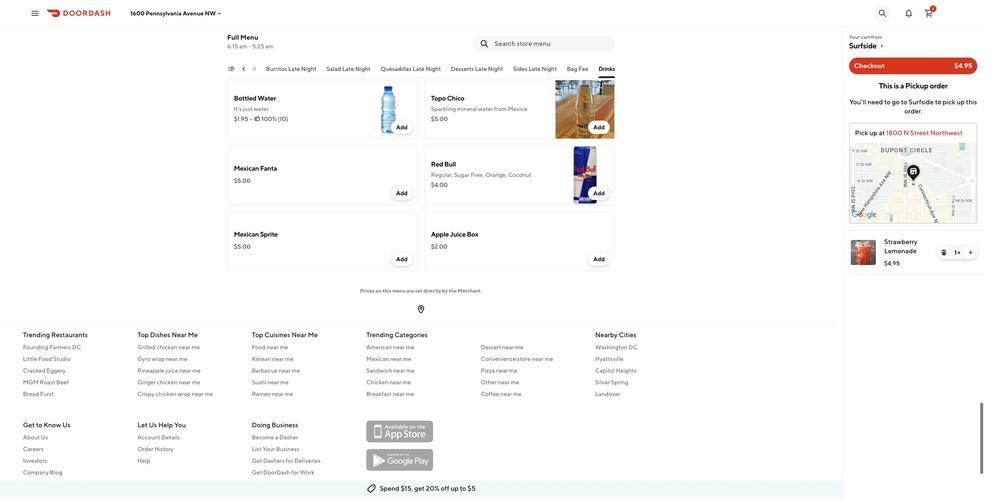 Task type: locate. For each thing, give the bounding box(es) containing it.
convenience store near me
[[481, 356, 553, 363]]

business inside 'link'
[[276, 446, 299, 453]]

your right list
[[263, 446, 275, 453]]

sandwich near me link
[[366, 367, 471, 375]]

2 vertical spatial chicken
[[156, 391, 176, 398]]

1 left ×
[[954, 249, 957, 256]]

near down ginger chicken near me link at the bottom left of page
[[192, 391, 204, 398]]

0 horizontal spatial am
[[239, 43, 247, 50]]

0 horizontal spatial 1
[[932, 6, 934, 11]]

other
[[481, 379, 497, 386]]

1 horizontal spatial top
[[252, 331, 263, 339]]

pineapple
[[137, 368, 164, 374]]

me inside convenience store near me link
[[545, 356, 553, 363]]

surfside up order.
[[909, 98, 934, 106]]

0 horizontal spatial from
[[494, 106, 507, 112]]

late right desserts
[[475, 66, 487, 72]]

about us link
[[23, 434, 127, 442]]

business
[[272, 421, 298, 429], [276, 446, 299, 453]]

1 vertical spatial for
[[291, 470, 299, 476]]

night for tacos late night
[[241, 66, 256, 72]]

chicken down ginger chicken near me
[[156, 391, 176, 398]]

0 vertical spatial for
[[286, 458, 293, 464]]

4 night from the left
[[426, 66, 441, 72]]

blog for engineering blog
[[56, 481, 69, 488]]

0 vertical spatial chicken
[[157, 344, 177, 351]]

night right salad
[[355, 66, 370, 72]]

me up ginger chicken near me link at the bottom left of page
[[192, 368, 201, 374]]

for
[[286, 458, 293, 464], [291, 470, 299, 476]]

0 horizontal spatial dc
[[72, 344, 81, 351]]

2 me from the left
[[308, 331, 318, 339]]

0 horizontal spatial this
[[383, 288, 391, 294]]

1 horizontal spatial dc
[[629, 344, 638, 351]]

sparkling
[[431, 106, 456, 112]]

hyattsville link
[[595, 355, 700, 363]]

get for get doordash for work
[[252, 470, 262, 476]]

barbecue near me
[[252, 368, 300, 374]]

me up gyro wrap near me link
[[192, 344, 200, 351]]

me inside gyro wrap near me link
[[179, 356, 187, 363]]

1 inside button
[[932, 6, 934, 11]]

from left mexico
[[494, 106, 507, 112]]

1 vertical spatial food
[[38, 356, 52, 363]]

barbecue near me link
[[252, 367, 356, 375]]

breakfast
[[366, 391, 392, 398]]

cities
[[619, 331, 637, 339]]

me down barbecue near me
[[280, 379, 289, 386]]

1 horizontal spatial water
[[478, 106, 493, 112]]

dc down cities at the right
[[629, 344, 638, 351]]

sides late night
[[513, 66, 557, 72]]

to left $5
[[460, 485, 466, 493]]

this inside you'll need to go to surfside to pick up this order.
[[966, 98, 977, 106]]

$5.00 for mexican sprite
[[234, 244, 251, 250]]

1 horizontal spatial am
[[265, 43, 273, 50]]

1600 pennsylvania avenue nw
[[130, 10, 216, 16]]

0 vertical spatial wrap
[[152, 356, 165, 363]]

water inside topo chico sparkling mineral water from mexico $5.00
[[478, 106, 493, 112]]

am left -
[[239, 43, 247, 50]]

sushi near me
[[252, 379, 289, 386]]

6 night from the left
[[542, 66, 557, 72]]

4 late from the left
[[413, 66, 425, 72]]

0 vertical spatial from
[[871, 34, 882, 40]]

me inside other near me link
[[511, 379, 519, 386]]

chicken for crispy
[[156, 391, 176, 398]]

1600 pennsylvania avenue nw button
[[130, 10, 223, 16]]

1 vertical spatial this
[[383, 288, 391, 294]]

1 horizontal spatial from
[[871, 34, 882, 40]]

2 vertical spatial $5.00
[[234, 244, 251, 250]]

company blog
[[23, 470, 62, 476]]

us down get to know us
[[41, 434, 48, 441]]

let us help you
[[137, 421, 186, 429]]

me up the "convenience store near me"
[[515, 344, 524, 351]]

a right the is
[[900, 81, 904, 90]]

1 horizontal spatial near
[[292, 331, 307, 339]]

near down chicken near me
[[393, 391, 405, 398]]

night left salad
[[301, 66, 316, 72]]

near down other near me
[[500, 391, 512, 398]]

me for top cuisines near me
[[308, 331, 318, 339]]

2 horizontal spatial us
[[149, 421, 157, 429]]

0 horizontal spatial us
[[41, 434, 48, 441]]

me inside grilled chicken near me link
[[192, 344, 200, 351]]

near up gyro wrap near me link
[[179, 344, 190, 351]]

near down the sandwich near me
[[390, 379, 401, 386]]

near for cuisines
[[292, 331, 307, 339]]

up right pick
[[957, 98, 965, 106]]

1 horizontal spatial this
[[966, 98, 977, 106]]

burritos late night
[[266, 66, 316, 72]]

top up food near me
[[252, 331, 263, 339]]

0 horizontal spatial wrap
[[152, 356, 165, 363]]

0 horizontal spatial me
[[188, 331, 198, 339]]

us right know
[[62, 421, 70, 429]]

wrap up pineapple on the bottom left
[[152, 356, 165, 363]]

0 vertical spatial your
[[849, 34, 860, 40]]

1 vertical spatial from
[[494, 106, 507, 112]]

or inside can soda coke, diet coke, or sprite
[[278, 40, 283, 46]]

1 vertical spatial 1
[[954, 249, 957, 256]]

mexican left the fanta at the left top of page
[[234, 165, 259, 173]]

this right on
[[383, 288, 391, 294]]

prices
[[360, 288, 375, 294]]

wrap
[[152, 356, 165, 363], [178, 391, 191, 398]]

order
[[137, 446, 153, 453]]

drinks
[[599, 66, 615, 72]]

about
[[23, 434, 40, 441]]

water right mineral
[[478, 106, 493, 112]]

0 vertical spatial surfside
[[849, 41, 877, 50]]

red bull regular, sugar free, orange, coconut $4.00
[[431, 160, 531, 188]]

for up get doordash for work
[[286, 458, 293, 464]]

am right 5:25
[[265, 43, 273, 50]]

0 horizontal spatial trending
[[23, 331, 50, 339]]

0 horizontal spatial $4.95
[[884, 260, 900, 267]]

top up grilled
[[137, 331, 149, 339]]

2 vertical spatial up
[[451, 485, 459, 493]]

1 vertical spatial help
[[137, 458, 150, 464]]

0 vertical spatial up
[[957, 98, 965, 106]]

night for quesadillas late night
[[426, 66, 441, 72]]

1 horizontal spatial 1
[[954, 249, 957, 256]]

or right "mango"
[[536, 36, 541, 42]]

.
[[481, 288, 482, 294]]

me down top cuisines near me
[[280, 344, 288, 351]]

late left scroll menu navigation left image in the left top of the page
[[228, 66, 240, 72]]

1 vertical spatial mexican
[[234, 231, 259, 239]]

5:25
[[252, 43, 264, 50]]

1 horizontal spatial a
[[900, 81, 904, 90]]

us right let at the left bottom
[[149, 421, 157, 429]]

chicken for grilled
[[157, 344, 177, 351]]

1 vertical spatial a
[[275, 434, 278, 441]]

me down categories
[[406, 344, 414, 351]]

me up coffee near me
[[511, 379, 519, 386]]

0 horizontal spatial or
[[278, 40, 283, 46]]

1 horizontal spatial wrap
[[178, 391, 191, 398]]

0 vertical spatial $5.00
[[431, 116, 448, 122]]

1 near from the left
[[172, 331, 187, 339]]

1 late from the left
[[228, 66, 240, 72]]

get left doordash
[[252, 470, 262, 476]]

1 vertical spatial blog
[[56, 481, 69, 488]]

or inside jarritos tamarind, mandarin, pineapple, mango or grapefruit
[[536, 36, 541, 42]]

$1.95
[[234, 116, 248, 122]]

food up 'korean'
[[252, 344, 266, 351]]

help down order
[[137, 458, 150, 464]]

add one to cart image
[[967, 249, 974, 256]]

0 horizontal spatial food
[[38, 356, 52, 363]]

1 horizontal spatial $4.95
[[954, 62, 972, 70]]

business up dasher
[[272, 421, 298, 429]]

wrap down ginger chicken near me link at the bottom left of page
[[178, 391, 191, 398]]

get up about
[[23, 421, 35, 429]]

2 night from the left
[[301, 66, 316, 72]]

late right quesadillas at top left
[[413, 66, 425, 72]]

to left go
[[884, 98, 891, 106]]

0 vertical spatial $4.95
[[954, 62, 972, 70]]

1 horizontal spatial me
[[308, 331, 318, 339]]

0 horizontal spatial up
[[451, 485, 459, 493]]

blog for company blog
[[50, 470, 62, 476]]

or for tamarind,
[[536, 36, 541, 42]]

$5.00 down sparkling
[[431, 116, 448, 122]]

company blog link
[[23, 469, 127, 477]]

get
[[23, 421, 35, 429], [252, 458, 262, 464], [252, 470, 262, 476]]

ramen near me
[[252, 391, 293, 398]]

near up pizza near me link
[[532, 356, 544, 363]]

dessert near me link
[[481, 343, 585, 352]]

this is a pickup order
[[879, 81, 948, 90]]

1 vertical spatial business
[[276, 446, 299, 453]]

5 late from the left
[[475, 66, 487, 72]]

1 vertical spatial surfside
[[909, 98, 934, 106]]

0 horizontal spatial your
[[263, 446, 275, 453]]

off
[[441, 485, 449, 493]]

me up pineapple juice near me link
[[179, 356, 187, 363]]

fanta
[[260, 165, 277, 173]]

coke,
[[234, 40, 250, 46]]

0 vertical spatial help
[[158, 421, 173, 429]]

dc
[[72, 344, 81, 351], [629, 344, 638, 351]]

2 dc from the left
[[629, 344, 638, 351]]

food up 'cracked eggery'
[[38, 356, 52, 363]]

me inside ginger chicken near me link
[[192, 379, 200, 386]]

surfside down the cart
[[849, 41, 877, 50]]

breakfast near me link
[[366, 390, 471, 398]]

trending up american
[[366, 331, 393, 339]]

6 late from the left
[[529, 66, 541, 72]]

get down list
[[252, 458, 262, 464]]

surfside link
[[849, 41, 977, 51]]

pineapple juice near me
[[137, 368, 201, 374]]

n
[[904, 129, 909, 137]]

merchant
[[458, 288, 481, 294]]

1 horizontal spatial surfside
[[909, 98, 934, 106]]

late right sides on the top right
[[529, 66, 541, 72]]

water for water
[[254, 106, 269, 112]]

2 vertical spatial get
[[252, 470, 262, 476]]

bottled water image
[[358, 80, 418, 139]]

restaurants
[[51, 331, 88, 339]]

3 late from the left
[[342, 66, 354, 72]]

on
[[376, 288, 382, 294]]

0 vertical spatial food
[[252, 344, 266, 351]]

cracked
[[23, 368, 46, 374]]

me up "sushi near me" link
[[292, 368, 300, 374]]

0 horizontal spatial help
[[137, 458, 150, 464]]

0 vertical spatial mexican
[[234, 165, 259, 173]]

2 near from the left
[[292, 331, 307, 339]]

0 vertical spatial this
[[966, 98, 977, 106]]

me down the "convenience store near me"
[[509, 368, 517, 374]]

near down korean near me in the bottom left of the page
[[279, 368, 291, 374]]

1600
[[130, 10, 145, 16]]

1 vertical spatial your
[[263, 446, 275, 453]]

map region
[[763, 63, 984, 277]]

me up food near me 'link'
[[308, 331, 318, 339]]

top
[[137, 331, 149, 339], [252, 331, 263, 339]]

1 horizontal spatial or
[[536, 36, 541, 42]]

1 me from the left
[[188, 331, 198, 339]]

to
[[884, 98, 891, 106], [901, 98, 907, 106], [935, 98, 941, 106], [36, 421, 42, 429], [460, 485, 466, 493]]

sandwich near me
[[366, 368, 415, 374]]

1 vertical spatial wrap
[[178, 391, 191, 398]]

me inside barbecue near me link
[[292, 368, 300, 374]]

for for dashers
[[286, 458, 293, 464]]

night left sides on the top right
[[488, 66, 503, 72]]

me inside ramen near me link
[[285, 391, 293, 398]]

me down ginger chicken near me link at the bottom left of page
[[205, 391, 213, 398]]

1 night from the left
[[241, 66, 256, 72]]

mexican for mexican sprite
[[234, 231, 259, 239]]

mexican
[[234, 165, 259, 173], [234, 231, 259, 239], [366, 356, 389, 363]]

prices on this menu are set directly by the merchant .
[[360, 288, 482, 294]]

me down mexican near me link on the left of the page
[[406, 368, 415, 374]]

me up barbecue near me
[[285, 356, 293, 363]]

night for burritos late night
[[301, 66, 316, 72]]

0 vertical spatial 1
[[932, 6, 934, 11]]

salad
[[326, 66, 341, 72]]

2 horizontal spatial up
[[957, 98, 965, 106]]

2 late from the left
[[288, 66, 300, 72]]

Item Search search field
[[495, 39, 608, 48]]

1 water from the left
[[254, 106, 269, 112]]

cuisines
[[265, 331, 290, 339]]

me down other near me link
[[513, 391, 522, 398]]

1 vertical spatial $4.95
[[884, 260, 900, 267]]

blog
[[50, 470, 62, 476], [56, 481, 69, 488]]

mexican left sprite
[[234, 231, 259, 239]]

night for salad late night
[[355, 66, 370, 72]]

become
[[252, 434, 274, 441]]

water
[[254, 106, 269, 112], [478, 106, 493, 112]]

0 horizontal spatial water
[[254, 106, 269, 112]]

order.
[[905, 107, 922, 115]]

1 horizontal spatial trending
[[366, 331, 393, 339]]

jarritos tamarind, mandarin, pineapple, mango or grapefruit
[[431, 24, 541, 51]]

street
[[910, 129, 929, 137]]

remove item from cart image
[[941, 249, 947, 256]]

near inside 'link'
[[267, 344, 279, 351]]

me up pizza near me link
[[545, 356, 553, 363]]

$15,
[[401, 485, 413, 493]]

0 horizontal spatial near
[[172, 331, 187, 339]]

1 horizontal spatial food
[[252, 344, 266, 351]]

me inside chicken near me link
[[403, 379, 411, 386]]

late for desserts
[[475, 66, 487, 72]]

crispy chicken wrap near me link
[[137, 390, 242, 398]]

me up grilled chicken near me link
[[188, 331, 198, 339]]

1 horizontal spatial help
[[158, 421, 173, 429]]

washington dc link
[[595, 343, 700, 352]]

dishes
[[150, 331, 170, 339]]

20%
[[426, 485, 440, 493]]

coffee near me
[[481, 391, 522, 398]]

business down dasher
[[276, 446, 299, 453]]

late right burritos
[[288, 66, 300, 72]]

2 water from the left
[[478, 106, 493, 112]]

1 vertical spatial get
[[252, 458, 262, 464]]

burritos
[[266, 66, 287, 72]]

for for doordash
[[291, 470, 299, 476]]

2 top from the left
[[252, 331, 263, 339]]

chicken down top dishes near me
[[157, 344, 177, 351]]

2 trending from the left
[[366, 331, 393, 339]]

night for desserts late night
[[488, 66, 503, 72]]

full menu 6:15 am - 5:25 am
[[227, 33, 273, 50]]

me down pineapple juice near me link
[[192, 379, 200, 386]]

1 horizontal spatial up
[[870, 129, 878, 137]]

$4.95 for strawberry lemonade
[[884, 260, 900, 267]]

apple
[[431, 231, 449, 239]]

night left 'bag'
[[542, 66, 557, 72]]

eggery
[[47, 368, 66, 374]]

add
[[396, 124, 408, 131], [593, 124, 605, 131], [396, 190, 408, 197], [593, 190, 605, 197], [396, 256, 408, 263], [593, 256, 605, 263]]

gyro wrap near me link
[[137, 355, 242, 363]]

0 horizontal spatial surfside
[[849, 41, 877, 50]]

blog up engineering blog on the bottom of the page
[[50, 470, 62, 476]]

coke,
[[262, 40, 277, 46]]

water inside bottled water it's just water
[[254, 106, 269, 112]]

me inside mexican near me link
[[403, 356, 411, 363]]

near up grilled chicken near me
[[172, 331, 187, 339]]

1 horizontal spatial your
[[849, 34, 860, 40]]

this
[[879, 81, 893, 90]]

1 items, open order cart image
[[924, 8, 934, 18]]

$5.00 down mexican fanta
[[234, 178, 251, 184]]

order history link
[[137, 445, 242, 454]]

1 right notification bell "icon"
[[932, 6, 934, 11]]

food
[[252, 344, 266, 351], [38, 356, 52, 363]]

near up coffee near me
[[498, 379, 510, 386]]

me inside the coffee near me link
[[513, 391, 522, 398]]

$4.95 down lemonade
[[884, 260, 900, 267]]

2 vertical spatial mexican
[[366, 356, 389, 363]]

other near me
[[481, 379, 519, 386]]

1 vertical spatial chicken
[[157, 379, 178, 386]]

near up the "convenience store near me"
[[502, 344, 514, 351]]

help up details
[[158, 421, 173, 429]]

me inside pizza near me link
[[509, 368, 517, 374]]

5 night from the left
[[488, 66, 503, 72]]

orange,
[[485, 172, 507, 178]]

0 vertical spatial blog
[[50, 470, 62, 476]]

1 top from the left
[[137, 331, 149, 339]]

open menu image
[[30, 8, 40, 18]]

help
[[158, 421, 173, 429], [137, 458, 150, 464]]

1 trending from the left
[[23, 331, 50, 339]]

is
[[894, 81, 899, 90]]

chicken down pineapple juice near me
[[157, 379, 178, 386]]

me inside american near me link
[[406, 344, 414, 351]]

bag fee
[[567, 66, 589, 72]]

near
[[179, 344, 190, 351], [267, 344, 279, 351], [393, 344, 405, 351], [502, 344, 514, 351], [166, 356, 178, 363], [272, 356, 284, 363], [390, 356, 402, 363], [532, 356, 544, 363], [179, 368, 191, 374], [279, 368, 291, 374], [393, 368, 405, 374], [496, 368, 508, 374], [179, 379, 191, 386], [267, 379, 279, 386], [390, 379, 401, 386], [498, 379, 510, 386], [192, 391, 204, 398], [272, 391, 284, 398], [393, 391, 405, 398], [500, 391, 512, 398]]

to right go
[[901, 98, 907, 106]]

powered by google image
[[852, 211, 877, 219]]

0 vertical spatial get
[[23, 421, 35, 429]]

1 vertical spatial $5.00
[[234, 178, 251, 184]]

trending up founding
[[23, 331, 50, 339]]

1800 n street northwest link
[[885, 129, 963, 137]]

0 horizontal spatial top
[[137, 331, 149, 339]]

this right pick
[[966, 98, 977, 106]]

get for get to know us
[[23, 421, 35, 429]]

show menu categories image
[[228, 66, 235, 72]]

dc up "little food studio" link
[[72, 344, 81, 351]]

near up food near me 'link'
[[292, 331, 307, 339]]

blog down company blog link
[[56, 481, 69, 488]]

me down chicken near me link in the bottom left of the page
[[406, 391, 414, 398]]

grilled
[[137, 344, 156, 351]]

crispy chicken wrap near me
[[137, 391, 213, 398]]

$5.00 down mexican sprite
[[234, 244, 251, 250]]

3 night from the left
[[355, 66, 370, 72]]

up left at
[[870, 129, 878, 137]]

mexican for mexican near me
[[366, 356, 389, 363]]

list your business
[[252, 446, 299, 453]]

late for tacos
[[228, 66, 240, 72]]

us inside about us link
[[41, 434, 48, 441]]



Task type: describe. For each thing, give the bounding box(es) containing it.
near up ginger chicken near me link at the bottom left of page
[[179, 368, 191, 374]]

1 dc from the left
[[72, 344, 81, 351]]

1 horizontal spatial us
[[62, 421, 70, 429]]

near up other near me
[[496, 368, 508, 374]]

sushi near me link
[[252, 378, 356, 387]]

jarritos image
[[556, 14, 615, 73]]

late for sides
[[529, 66, 541, 72]]

pizza near me
[[481, 368, 517, 374]]

bread furst
[[23, 391, 54, 398]]

near down the mexican near me at the left bottom of page
[[393, 368, 405, 374]]

nearby cities
[[595, 331, 637, 339]]

get to know us
[[23, 421, 70, 429]]

strawberry lemonade
[[884, 238, 918, 255]]

convenience store near me link
[[481, 355, 585, 363]]

bread
[[23, 391, 39, 398]]

gyro
[[137, 356, 151, 363]]

get for get dashers for deliveries
[[252, 458, 262, 464]]

tacos
[[212, 66, 227, 72]]

directly
[[423, 288, 441, 294]]

1 am from the left
[[239, 43, 247, 50]]

near up juice
[[166, 356, 178, 363]]

become a dasher link
[[252, 434, 356, 442]]

me inside pineapple juice near me link
[[192, 368, 201, 374]]

account details link
[[137, 434, 242, 442]]

scroll menu navigation left image
[[241, 66, 247, 72]]

pick up at 1800 n street northwest
[[855, 129, 963, 137]]

soda
[[247, 28, 262, 36]]

topo chico image
[[556, 80, 615, 139]]

breakfast near me
[[366, 391, 414, 398]]

1 for 1
[[932, 6, 934, 11]]

surfside inside you'll need to go to surfside to pick up this order.
[[909, 98, 934, 106]]

dasher
[[279, 434, 298, 441]]

mexican near me
[[366, 356, 411, 363]]

salad late night
[[326, 66, 370, 72]]

night for sides late night
[[542, 66, 557, 72]]

mgm roast beef link
[[23, 378, 127, 387]]

order history
[[137, 446, 174, 453]]

sandwich
[[366, 368, 392, 374]]

categories
[[395, 331, 428, 339]]

strawberry lemonade image
[[851, 240, 876, 265]]

company
[[23, 470, 49, 476]]

6:15
[[227, 43, 238, 50]]

menu
[[240, 33, 258, 41]]

$5.00 inside topo chico sparkling mineral water from mexico $5.00
[[431, 116, 448, 122]]

set
[[415, 288, 422, 294]]

sprite
[[284, 40, 299, 46]]

trending for trending restaurants
[[23, 331, 50, 339]]

founding
[[23, 344, 48, 351]]

are
[[407, 288, 414, 294]]

pennsylvania
[[146, 10, 182, 16]]

coffee
[[481, 391, 499, 398]]

juice
[[166, 368, 178, 374]]

up inside you'll need to go to surfside to pick up this order.
[[957, 98, 965, 106]]

1 for 1 ×
[[954, 249, 957, 256]]

bull
[[444, 160, 456, 168]]

me inside dessert near me link
[[515, 344, 524, 351]]

by
[[442, 288, 448, 294]]

other near me link
[[481, 378, 585, 387]]

full
[[227, 33, 239, 41]]

spring
[[611, 379, 628, 386]]

me inside "sushi near me" link
[[280, 379, 289, 386]]

furst
[[40, 391, 54, 398]]

pick
[[855, 129, 868, 137]]

bag
[[567, 66, 577, 72]]

to left pick
[[935, 98, 941, 106]]

me inside food near me 'link'
[[280, 344, 288, 351]]

chicken near me link
[[366, 378, 471, 387]]

dashers
[[263, 458, 285, 464]]

0 vertical spatial business
[[272, 421, 298, 429]]

me inside breakfast near me link
[[406, 391, 414, 398]]

account
[[137, 434, 160, 441]]

founding farmers dc
[[23, 344, 81, 351]]

topo
[[431, 94, 446, 102]]

apple juice box
[[431, 231, 478, 239]]

near up ramen near me
[[267, 379, 279, 386]]

1800
[[886, 129, 902, 137]]

mexican fanta
[[234, 165, 277, 173]]

engineering blog
[[23, 481, 69, 488]]

me inside sandwich near me link
[[406, 368, 415, 374]]

0 vertical spatial a
[[900, 81, 904, 90]]

can
[[234, 28, 246, 36]]

korean near me
[[252, 356, 293, 363]]

0 horizontal spatial a
[[275, 434, 278, 441]]

notification bell image
[[904, 8, 914, 18]]

mexican for mexican fanta
[[234, 165, 259, 173]]

water for chico
[[478, 106, 493, 112]]

near down trending categories
[[393, 344, 405, 351]]

beef
[[56, 379, 69, 386]]

100%
[[262, 116, 277, 122]]

you'll need to go to surfside to pick up this order.
[[850, 98, 977, 115]]

the
[[449, 288, 457, 294]]

pick
[[943, 98, 955, 106]]

your inside 'link'
[[263, 446, 275, 453]]

you'll
[[850, 98, 866, 106]]

near up the sandwich near me
[[390, 356, 402, 363]]

near for dishes
[[172, 331, 187, 339]]

red bull image
[[556, 146, 615, 205]]

us for about us
[[41, 434, 48, 441]]

barbecue
[[252, 368, 278, 374]]

desserts
[[451, 66, 474, 72]]

deliveries
[[294, 458, 321, 464]]

american near me link
[[366, 343, 471, 352]]

engineering
[[23, 481, 55, 488]]

chicken near me
[[366, 379, 411, 386]]

ramen near me link
[[252, 390, 356, 398]]

me for top dishes near me
[[188, 331, 198, 339]]

top for top dishes near me
[[137, 331, 149, 339]]

doing business
[[252, 421, 298, 429]]

details
[[161, 434, 180, 441]]

me inside crispy chicken wrap near me link
[[205, 391, 213, 398]]

pineapple,
[[486, 36, 515, 42]]

capitol heights link
[[595, 367, 700, 375]]

near down sushi near me
[[272, 391, 284, 398]]

1 vertical spatial up
[[870, 129, 878, 137]]

account details
[[137, 434, 180, 441]]

2 am from the left
[[265, 43, 273, 50]]

from inside topo chico sparkling mineral water from mexico $5.00
[[494, 106, 507, 112]]

mgm roast beef
[[23, 379, 69, 386]]

mexico
[[508, 106, 527, 112]]

american
[[366, 344, 392, 351]]

chicken
[[366, 379, 388, 386]]

top for top cuisines near me
[[252, 331, 263, 339]]

us for let us help you
[[149, 421, 157, 429]]

me inside korean near me link
[[285, 356, 293, 363]]

strawberry
[[884, 238, 918, 246]]

cracked eggery link
[[23, 367, 127, 375]]

get dashers for deliveries
[[252, 458, 321, 464]]

surfside inside surfside link
[[849, 41, 877, 50]]

near down pineapple juice near me link
[[179, 379, 191, 386]]

$5.00 for mexican fanta
[[234, 178, 251, 184]]

jarritos
[[431, 24, 453, 32]]

trending for trending categories
[[366, 331, 393, 339]]

$4.95 for checkout
[[954, 62, 972, 70]]

chicken for ginger
[[157, 379, 178, 386]]

late for salad
[[342, 66, 354, 72]]

food inside 'link'
[[252, 344, 266, 351]]

late for quesadillas
[[413, 66, 425, 72]]

convenience
[[481, 356, 516, 363]]

late for burritos
[[288, 66, 300, 72]]

near up barbecue near me
[[272, 356, 284, 363]]

investors
[[23, 458, 47, 464]]

to up about us
[[36, 421, 42, 429]]

food near me
[[252, 344, 288, 351]]

nw
[[205, 10, 216, 16]]

or for soda
[[278, 40, 283, 46]]

pizza
[[481, 368, 495, 374]]



Task type: vqa. For each thing, say whether or not it's contained in the screenshot.


